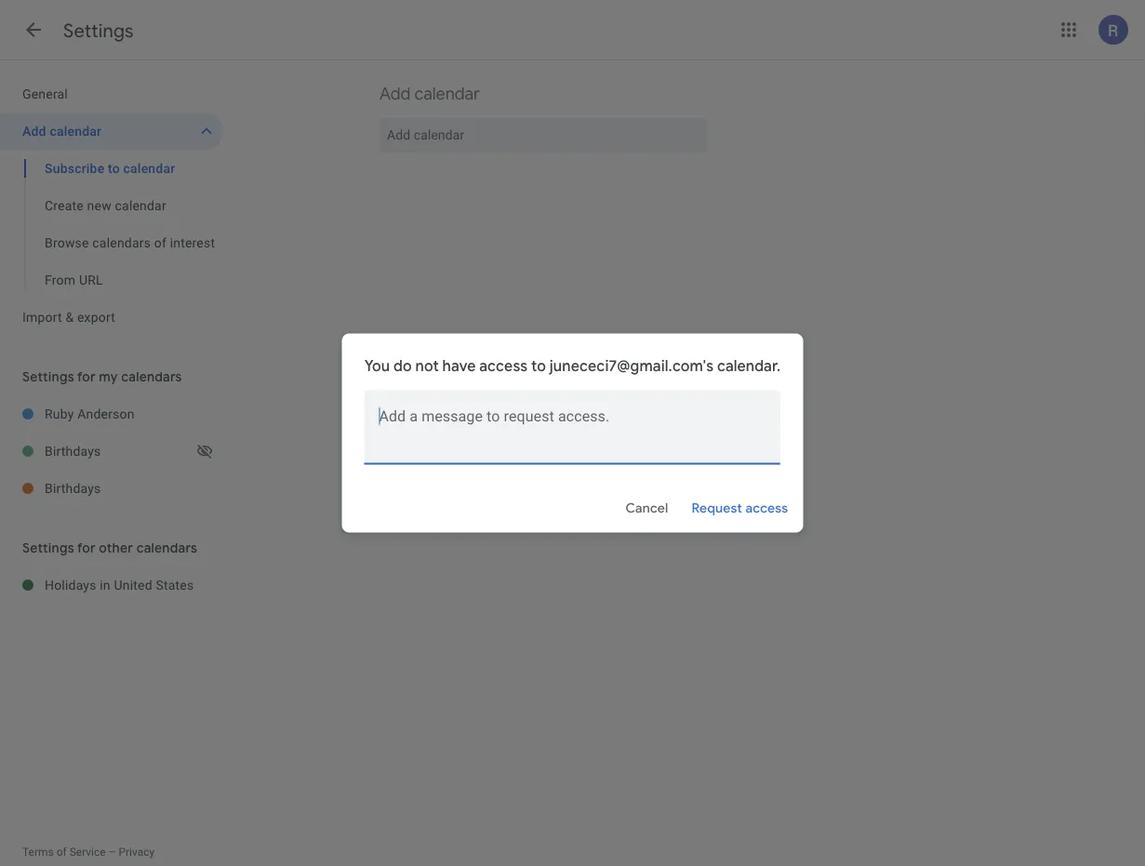 Task type: describe. For each thing, give the bounding box(es) containing it.
Add a message to request access. text field
[[365, 405, 781, 450]]

settings for my calendars
[[22, 369, 182, 385]]

request access button
[[685, 486, 796, 531]]

junececi7@gmail.com's
[[550, 357, 714, 376]]

settings for my calendars tree
[[0, 396, 223, 507]]

tree containing general
[[0, 75, 223, 336]]

calendar inside add calendar tree item
[[50, 123, 102, 139]]

0 vertical spatial calendar
[[415, 83, 480, 105]]

add inside add calendar tree item
[[22, 123, 46, 139]]

of inside group
[[154, 235, 167, 250]]

1 vertical spatial of
[[56, 846, 67, 859]]

states
[[156, 578, 194, 593]]

2 birthdays link from the top
[[45, 470, 223, 507]]

settings for settings
[[63, 19, 134, 42]]

settings for settings for other calendars
[[22, 540, 74, 557]]

create new calendar
[[45, 198, 167, 213]]

new
[[87, 198, 112, 213]]

calendar.
[[718, 357, 781, 376]]

ruby
[[45, 406, 74, 422]]

you do not have access to junececi7@gmail.com's calendar.
[[365, 357, 781, 376]]

add calendar inside tree item
[[22, 123, 102, 139]]

terms
[[22, 846, 54, 859]]

holidays in united states
[[45, 578, 194, 593]]

holidays
[[45, 578, 96, 593]]

go back image
[[22, 19, 45, 41]]

–
[[109, 846, 116, 859]]

general
[[22, 86, 68, 101]]

settings for other calendars
[[22, 540, 197, 557]]

in
[[100, 578, 111, 593]]

1 birthdays from the top
[[45, 444, 101, 459]]

holidays in united states link
[[45, 567, 223, 604]]

1 horizontal spatial add
[[380, 83, 411, 105]]

calendars for other
[[137, 540, 197, 557]]

calendar inside group
[[115, 198, 167, 213]]

import
[[22, 310, 62, 325]]

cancel
[[626, 500, 669, 517]]

you
[[365, 357, 390, 376]]

0 horizontal spatial access
[[480, 357, 528, 376]]

calendars for my
[[121, 369, 182, 385]]

request access
[[692, 500, 789, 517]]

united
[[114, 578, 152, 593]]

have
[[443, 357, 476, 376]]

browse
[[45, 235, 89, 250]]

export
[[77, 310, 115, 325]]

to
[[532, 357, 546, 376]]

access inside "button"
[[746, 500, 789, 517]]

add calendar tree item
[[0, 113, 223, 150]]

settings heading
[[63, 19, 134, 42]]



Task type: locate. For each thing, give the bounding box(es) containing it.
birthdays tree item up settings for other calendars
[[0, 470, 223, 507]]

my
[[99, 369, 118, 385]]

for for other
[[77, 540, 96, 557]]

settings
[[63, 19, 134, 42], [22, 369, 74, 385], [22, 540, 74, 557]]

0 vertical spatial add calendar
[[380, 83, 480, 105]]

interest
[[170, 235, 215, 250]]

privacy
[[119, 846, 155, 859]]

birthdays
[[45, 444, 101, 459], [45, 481, 101, 496]]

calendars down create new calendar
[[92, 235, 151, 250]]

terms of service – privacy
[[22, 846, 155, 859]]

for left other
[[77, 540, 96, 557]]

birthdays tree item
[[0, 433, 223, 470], [0, 470, 223, 507]]

1 vertical spatial add calendar
[[22, 123, 102, 139]]

1 vertical spatial calendars
[[121, 369, 182, 385]]

calendars right the my
[[121, 369, 182, 385]]

access
[[480, 357, 528, 376], [746, 500, 789, 517]]

2 vertical spatial settings
[[22, 540, 74, 557]]

other
[[99, 540, 133, 557]]

add calendar
[[380, 83, 480, 105], [22, 123, 102, 139]]

birthdays up settings for other calendars
[[45, 481, 101, 496]]

for for my
[[77, 369, 96, 385]]

calendars inside group
[[92, 235, 151, 250]]

of
[[154, 235, 167, 250], [56, 846, 67, 859]]

0 horizontal spatial add
[[22, 123, 46, 139]]

birthdays link
[[45, 433, 194, 470], [45, 470, 223, 507]]

birthdays down ruby
[[45, 444, 101, 459]]

0 vertical spatial birthdays
[[45, 444, 101, 459]]

add
[[380, 83, 411, 105], [22, 123, 46, 139]]

birthdays link down anderson
[[45, 433, 194, 470]]

terms of service link
[[22, 846, 106, 859]]

anderson
[[77, 406, 135, 422]]

calendars up states at the bottom left of page
[[137, 540, 197, 557]]

for
[[77, 369, 96, 385], [77, 540, 96, 557]]

1 birthdays link from the top
[[45, 433, 194, 470]]

create
[[45, 198, 84, 213]]

0 horizontal spatial calendar
[[50, 123, 102, 139]]

0 vertical spatial calendars
[[92, 235, 151, 250]]

ruby anderson tree item
[[0, 396, 223, 433]]

for left the my
[[77, 369, 96, 385]]

group
[[0, 150, 223, 299]]

access right request
[[746, 500, 789, 517]]

ruby anderson
[[45, 406, 135, 422]]

1 vertical spatial settings
[[22, 369, 74, 385]]

you do not have access to junececi7@gmail.com's calendar. dialog
[[342, 334, 804, 533]]

1 horizontal spatial of
[[154, 235, 167, 250]]

cancel button
[[618, 486, 677, 531]]

2 for from the top
[[77, 540, 96, 557]]

birthdays link up other
[[45, 470, 223, 507]]

calendar
[[415, 83, 480, 105], [50, 123, 102, 139], [115, 198, 167, 213]]

from url
[[45, 272, 103, 288]]

group containing create new calendar
[[0, 150, 223, 299]]

tree item
[[0, 150, 223, 187]]

1 horizontal spatial add calendar
[[380, 83, 480, 105]]

access left to
[[480, 357, 528, 376]]

url
[[79, 272, 103, 288]]

0 vertical spatial of
[[154, 235, 167, 250]]

import & export
[[22, 310, 115, 325]]

service
[[69, 846, 106, 859]]

0 vertical spatial settings
[[63, 19, 134, 42]]

birthdays tree item down anderson
[[0, 433, 223, 470]]

2 vertical spatial calendar
[[115, 198, 167, 213]]

settings up ruby
[[22, 369, 74, 385]]

0 horizontal spatial add calendar
[[22, 123, 102, 139]]

0 vertical spatial for
[[77, 369, 96, 385]]

1 birthdays tree item from the top
[[0, 433, 223, 470]]

privacy link
[[119, 846, 155, 859]]

of left interest
[[154, 235, 167, 250]]

2 birthdays from the top
[[45, 481, 101, 496]]

0 vertical spatial add
[[380, 83, 411, 105]]

do
[[394, 357, 412, 376]]

settings for settings for my calendars
[[22, 369, 74, 385]]

&
[[66, 310, 74, 325]]

1 vertical spatial add
[[22, 123, 46, 139]]

0 vertical spatial access
[[480, 357, 528, 376]]

1 vertical spatial birthdays
[[45, 481, 101, 496]]

request
[[692, 500, 743, 517]]

browse calendars of interest
[[45, 235, 215, 250]]

from
[[45, 272, 76, 288]]

holidays in united states tree item
[[0, 567, 223, 604]]

2 birthdays tree item from the top
[[0, 470, 223, 507]]

1 horizontal spatial calendar
[[115, 198, 167, 213]]

0 horizontal spatial of
[[56, 846, 67, 859]]

tree
[[0, 75, 223, 336]]

2 vertical spatial calendars
[[137, 540, 197, 557]]

settings up holidays
[[22, 540, 74, 557]]

2 horizontal spatial calendar
[[415, 83, 480, 105]]

calendars
[[92, 235, 151, 250], [121, 369, 182, 385], [137, 540, 197, 557]]

settings right go back image
[[63, 19, 134, 42]]

of right terms
[[56, 846, 67, 859]]

not
[[416, 357, 439, 376]]

1 horizontal spatial access
[[746, 500, 789, 517]]

1 vertical spatial calendar
[[50, 123, 102, 139]]

1 vertical spatial access
[[746, 500, 789, 517]]

1 vertical spatial for
[[77, 540, 96, 557]]

1 for from the top
[[77, 369, 96, 385]]



Task type: vqa. For each thing, say whether or not it's contained in the screenshot.
March 2024 Grid
no



